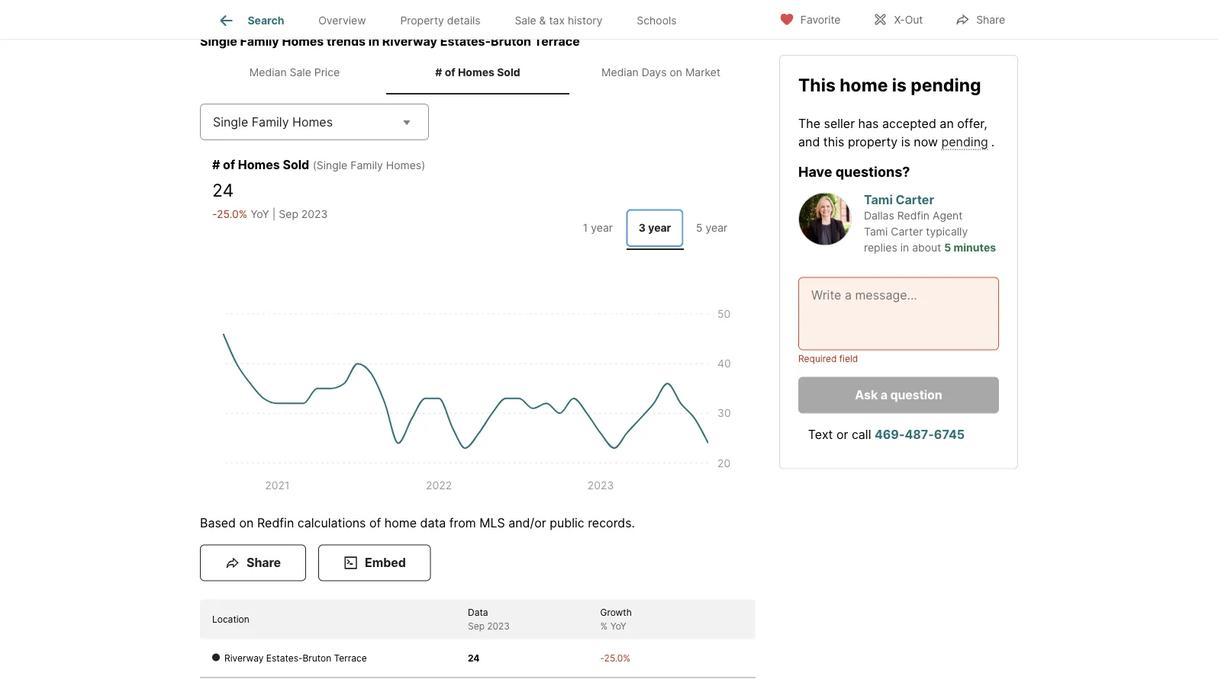 Task type: locate. For each thing, give the bounding box(es) containing it.
ask a question
[[855, 388, 942, 403]]

24 down data sep 2023
[[468, 654, 480, 665]]

0 horizontal spatial share
[[247, 556, 281, 571]]

favorite
[[800, 13, 841, 26]]

sep
[[279, 208, 298, 221], [468, 621, 485, 633]]

0 vertical spatial 24
[[212, 180, 234, 201]]

homes for single family homes
[[292, 115, 333, 130]]

0 horizontal spatial estates-
[[266, 654, 303, 665]]

1 vertical spatial yoy
[[610, 621, 626, 633]]

share button right out
[[942, 3, 1018, 35]]

25.0% down %
[[604, 654, 630, 665]]

2 horizontal spatial year
[[706, 222, 728, 235]]

1 vertical spatial 24
[[468, 654, 480, 665]]

0 horizontal spatial bruton
[[303, 654, 331, 665]]

field
[[839, 354, 858, 365]]

1 horizontal spatial 2023
[[487, 621, 510, 633]]

public
[[550, 517, 584, 531]]

redfin inside tami carter dallas redfin agent
[[897, 209, 930, 222]]

tami for tami carter dallas redfin agent
[[864, 193, 893, 207]]

0 horizontal spatial in
[[368, 34, 379, 49]]

# of homes sold tab
[[386, 54, 569, 92]]

0 horizontal spatial -
[[212, 208, 217, 221]]

2 tami from the top
[[864, 225, 888, 238]]

# for # of homes sold (single family homes) 24
[[212, 157, 220, 172]]

0 vertical spatial tab list
[[200, 0, 706, 39]]

469-
[[875, 428, 905, 442]]

0 vertical spatial 2023
[[301, 208, 328, 221]]

offer,
[[957, 116, 987, 131]]

is up accepted
[[892, 74, 907, 95]]

1 vertical spatial sep
[[468, 621, 485, 633]]

#
[[435, 66, 442, 79], [212, 157, 220, 172]]

0 vertical spatial #
[[435, 66, 442, 79]]

of inside # of homes sold (single family homes) 24
[[223, 157, 235, 172]]

0 horizontal spatial yoy
[[250, 208, 269, 221]]

homes up 'median sale price'
[[282, 34, 324, 49]]

dallas redfin agenttami carter image
[[798, 193, 852, 246]]

sep inside data sep 2023
[[468, 621, 485, 633]]

1 horizontal spatial sold
[[497, 66, 520, 79]]

sale & tax history tab
[[498, 2, 620, 39]]

0 vertical spatial redfin
[[897, 209, 930, 222]]

carter down tami carter dallas redfin agent
[[891, 225, 923, 238]]

1 median from the left
[[249, 66, 287, 79]]

yoy for % yoy
[[610, 621, 626, 633]]

0 horizontal spatial of
[[223, 157, 235, 172]]

share button down based
[[200, 546, 306, 582]]

# for # of homes sold
[[435, 66, 442, 79]]

home up has
[[840, 74, 888, 95]]

and
[[798, 134, 820, 149]]

single for single family homes trends in riverway estates-bruton terrace
[[200, 34, 237, 49]]

have
[[798, 163, 832, 180]]

tab list
[[200, 0, 706, 39], [200, 51, 756, 95], [566, 207, 743, 251]]

0 horizontal spatial 24
[[212, 180, 234, 201]]

homes inside tab
[[458, 66, 495, 79]]

0 vertical spatial carter
[[896, 193, 934, 207]]

replies
[[864, 241, 897, 254]]

1 vertical spatial pending
[[941, 134, 988, 149]]

from
[[449, 517, 476, 531]]

1 horizontal spatial share
[[976, 13, 1005, 26]]

sold inside # of homes sold tab
[[497, 66, 520, 79]]

in left about
[[900, 241, 909, 254]]

on right days
[[670, 66, 682, 79]]

1 horizontal spatial yoy
[[610, 621, 626, 633]]

share button
[[942, 3, 1018, 35], [200, 546, 306, 582]]

ask a question button
[[798, 377, 999, 414]]

2 horizontal spatial of
[[445, 66, 455, 79]]

- left |
[[212, 208, 217, 221]]

1 year
[[583, 222, 613, 235]]

search
[[248, 14, 284, 27]]

1 horizontal spatial riverway
[[382, 34, 437, 49]]

redfin down tami carter link
[[897, 209, 930, 222]]

family
[[240, 34, 279, 49], [252, 115, 289, 130], [350, 159, 383, 172]]

0 vertical spatial share
[[976, 13, 1005, 26]]

24
[[212, 180, 234, 201], [468, 654, 480, 665]]

of for # of homes sold (single family homes) 24
[[223, 157, 235, 172]]

3 year from the left
[[706, 222, 728, 235]]

0 horizontal spatial sale
[[290, 66, 311, 79]]

median for median sale price
[[249, 66, 287, 79]]

1 year from the left
[[591, 222, 613, 235]]

homes down single family homes
[[238, 157, 280, 172]]

home
[[840, 74, 888, 95], [384, 517, 417, 531]]

market
[[685, 66, 720, 79]]

1 horizontal spatial terrace
[[534, 34, 580, 49]]

of up 'embed' button in the left of the page
[[369, 517, 381, 531]]

search link
[[217, 11, 284, 30]]

1 horizontal spatial -
[[600, 654, 604, 665]]

out
[[905, 13, 923, 26]]

yoy inside growth % yoy
[[610, 621, 626, 633]]

5 down typically
[[944, 241, 951, 254]]

1 horizontal spatial sep
[[468, 621, 485, 633]]

1 vertical spatial in
[[900, 241, 909, 254]]

# of homes sold
[[435, 66, 520, 79]]

5 right 3 year
[[696, 222, 703, 235]]

0 horizontal spatial 5
[[696, 222, 703, 235]]

required field
[[798, 354, 858, 365]]

median up single family homes
[[249, 66, 287, 79]]

5 inside 5 year tab
[[696, 222, 703, 235]]

1
[[583, 222, 588, 235]]

redfin left calculations at left
[[257, 517, 294, 531]]

in right "trends"
[[368, 34, 379, 49]]

0 vertical spatial riverway
[[382, 34, 437, 49]]

tab list containing 1 year
[[566, 207, 743, 251]]

riverway
[[382, 34, 437, 49], [224, 654, 264, 665]]

riverway estates-bruton terrace
[[224, 654, 367, 665]]

median left days
[[601, 66, 639, 79]]

year right 3
[[648, 222, 671, 235]]

1 vertical spatial tab list
[[200, 51, 756, 95]]

1 horizontal spatial share button
[[942, 3, 1018, 35]]

1 horizontal spatial redfin
[[897, 209, 930, 222]]

of
[[445, 66, 455, 79], [223, 157, 235, 172], [369, 517, 381, 531]]

0 horizontal spatial 25.0%
[[217, 208, 247, 221]]

sale left the &
[[515, 14, 536, 27]]

sep down data
[[468, 621, 485, 633]]

1 vertical spatial sold
[[283, 157, 309, 172]]

2 year from the left
[[648, 222, 671, 235]]

bruton
[[491, 34, 531, 49], [303, 654, 331, 665]]

0 horizontal spatial #
[[212, 157, 220, 172]]

24 up -25.0% yoy | sep 2023
[[212, 180, 234, 201]]

median inside tab
[[601, 66, 639, 79]]

riverway down location
[[224, 654, 264, 665]]

- down %
[[600, 654, 604, 665]]

-
[[212, 208, 217, 221], [600, 654, 604, 665]]

schools tab
[[620, 2, 694, 39]]

0 vertical spatial sep
[[279, 208, 298, 221]]

sold inside # of homes sold (single family homes) 24
[[283, 157, 309, 172]]

1 horizontal spatial 25.0%
[[604, 654, 630, 665]]

0 horizontal spatial year
[[591, 222, 613, 235]]

carter inside tami carter dallas redfin agent
[[896, 193, 934, 207]]

1 vertical spatial 2023
[[487, 621, 510, 633]]

1 vertical spatial -
[[600, 654, 604, 665]]

25.0% left |
[[217, 208, 247, 221]]

1 tami from the top
[[864, 193, 893, 207]]

this
[[798, 74, 836, 95]]

1 vertical spatial terrace
[[334, 654, 367, 665]]

# of homes sold (single family homes) 24
[[212, 157, 425, 201]]

median sale price
[[249, 66, 340, 79]]

carter inside tami carter typically replies in about
[[891, 225, 923, 238]]

homes
[[282, 34, 324, 49], [458, 66, 495, 79], [292, 115, 333, 130], [238, 157, 280, 172]]

2023 down data
[[487, 621, 510, 633]]

family down search
[[240, 34, 279, 49]]

0 vertical spatial estates-
[[440, 34, 491, 49]]

homes for single family homes trends in riverway estates-bruton terrace
[[282, 34, 324, 49]]

pending up the 'an'
[[911, 74, 981, 95]]

is down accepted
[[901, 134, 910, 149]]

family right (single
[[350, 159, 383, 172]]

property details tab
[[383, 2, 498, 39]]

0 horizontal spatial sold
[[283, 157, 309, 172]]

1 vertical spatial on
[[239, 517, 254, 531]]

in
[[368, 34, 379, 49], [900, 241, 909, 254]]

1 horizontal spatial 5
[[944, 241, 951, 254]]

3
[[639, 222, 646, 235]]

0 vertical spatial -
[[212, 208, 217, 221]]

0 horizontal spatial on
[[239, 517, 254, 531]]

pending down offer,
[[941, 134, 988, 149]]

0 vertical spatial yoy
[[250, 208, 269, 221]]

homes inside # of homes sold (single family homes) 24
[[238, 157, 280, 172]]

median inside 'tab'
[[249, 66, 287, 79]]

tami for tami carter typically replies in about
[[864, 225, 888, 238]]

a
[[880, 388, 888, 403]]

tami inside tami carter dallas redfin agent
[[864, 193, 893, 207]]

year right 3 year
[[706, 222, 728, 235]]

redfin
[[897, 209, 930, 222], [257, 517, 294, 531]]

and/or
[[508, 517, 546, 531]]

tab list containing search
[[200, 0, 706, 39]]

data
[[420, 517, 446, 531]]

0 vertical spatial 5
[[696, 222, 703, 235]]

year for 3 year
[[648, 222, 671, 235]]

sale inside 'tab'
[[290, 66, 311, 79]]

sale left the price
[[290, 66, 311, 79]]

share for bottom share 'button'
[[247, 556, 281, 571]]

homes up (single
[[292, 115, 333, 130]]

sold
[[497, 66, 520, 79], [283, 157, 309, 172]]

5 for 5 minutes
[[944, 241, 951, 254]]

2023 down # of homes sold (single family homes) 24
[[301, 208, 328, 221]]

1 vertical spatial family
[[252, 115, 289, 130]]

has
[[858, 116, 879, 131]]

share
[[976, 13, 1005, 26], [247, 556, 281, 571]]

carter for tami carter typically replies in about
[[891, 225, 923, 238]]

0 vertical spatial single
[[200, 34, 237, 49]]

1 horizontal spatial of
[[369, 517, 381, 531]]

of down single family homes
[[223, 157, 235, 172]]

1 vertical spatial tami
[[864, 225, 888, 238]]

tami down dallas
[[864, 225, 888, 238]]

1 vertical spatial sale
[[290, 66, 311, 79]]

agent
[[933, 209, 963, 222]]

1 horizontal spatial year
[[648, 222, 671, 235]]

year
[[591, 222, 613, 235], [648, 222, 671, 235], [706, 222, 728, 235]]

25.0% for -25.0% yoy | sep 2023
[[217, 208, 247, 221]]

tami up dallas
[[864, 193, 893, 207]]

homes down details
[[458, 66, 495, 79]]

# inside # of homes sold (single family homes) 24
[[212, 157, 220, 172]]

on
[[670, 66, 682, 79], [239, 517, 254, 531]]

0 vertical spatial sold
[[497, 66, 520, 79]]

1 vertical spatial carter
[[891, 225, 923, 238]]

call
[[852, 428, 871, 442]]

on right based
[[239, 517, 254, 531]]

carter up 'agent'
[[896, 193, 934, 207]]

1 horizontal spatial sale
[[515, 14, 536, 27]]

1 vertical spatial #
[[212, 157, 220, 172]]

0 vertical spatial on
[[670, 66, 682, 79]]

sep right |
[[279, 208, 298, 221]]

469-487-6745 link
[[875, 428, 965, 442]]

median days on market tab
[[569, 54, 753, 92]]

1 vertical spatial single
[[213, 115, 248, 130]]

tami
[[864, 193, 893, 207], [864, 225, 888, 238]]

yoy left |
[[250, 208, 269, 221]]

data
[[468, 608, 488, 619]]

0 vertical spatial home
[[840, 74, 888, 95]]

1 horizontal spatial median
[[601, 66, 639, 79]]

0 horizontal spatial redfin
[[257, 517, 294, 531]]

1 horizontal spatial estates-
[[440, 34, 491, 49]]

# inside tab
[[435, 66, 442, 79]]

overview
[[318, 14, 366, 27]]

0 horizontal spatial median
[[249, 66, 287, 79]]

2 vertical spatial family
[[350, 159, 383, 172]]

terrace
[[534, 34, 580, 49], [334, 654, 367, 665]]

# down single family homes
[[212, 157, 220, 172]]

# down property details tab in the left top of the page
[[435, 66, 442, 79]]

0 horizontal spatial home
[[384, 517, 417, 531]]

yoy down growth
[[610, 621, 626, 633]]

in for replies
[[900, 241, 909, 254]]

records.
[[588, 517, 635, 531]]

riverway down "property"
[[382, 34, 437, 49]]

homes for # of homes sold
[[458, 66, 495, 79]]

yoy for yoy
[[250, 208, 269, 221]]

estates-
[[440, 34, 491, 49], [266, 654, 303, 665]]

in inside tami carter typically replies in about
[[900, 241, 909, 254]]

1 vertical spatial of
[[223, 157, 235, 172]]

2023
[[301, 208, 328, 221], [487, 621, 510, 633]]

0 horizontal spatial riverway
[[224, 654, 264, 665]]

single
[[200, 34, 237, 49], [213, 115, 248, 130]]

0 vertical spatial sale
[[515, 14, 536, 27]]

family down 'median sale price' 'tab' at the left of page
[[252, 115, 289, 130]]

1 vertical spatial share
[[247, 556, 281, 571]]

1 horizontal spatial bruton
[[491, 34, 531, 49]]

tami inside tami carter typically replies in about
[[864, 225, 888, 238]]

0 horizontal spatial terrace
[[334, 654, 367, 665]]

median for median days on market
[[601, 66, 639, 79]]

1 horizontal spatial home
[[840, 74, 888, 95]]

1 horizontal spatial on
[[670, 66, 682, 79]]

0 vertical spatial of
[[445, 66, 455, 79]]

0 horizontal spatial sep
[[279, 208, 298, 221]]

overview tab
[[301, 2, 383, 39]]

0 vertical spatial tami
[[864, 193, 893, 207]]

5
[[696, 222, 703, 235], [944, 241, 951, 254]]

of down property details tab in the left top of the page
[[445, 66, 455, 79]]

25.0%
[[217, 208, 247, 221], [604, 654, 630, 665]]

of inside # of homes sold tab
[[445, 66, 455, 79]]

2 median from the left
[[601, 66, 639, 79]]

0 horizontal spatial share button
[[200, 546, 306, 582]]

1 horizontal spatial in
[[900, 241, 909, 254]]

history
[[568, 14, 603, 27]]

home left data
[[384, 517, 417, 531]]

is
[[892, 74, 907, 95], [901, 134, 910, 149]]

x-out
[[894, 13, 923, 26]]

family for single family homes trends in riverway estates-bruton terrace
[[240, 34, 279, 49]]

sold for # of homes sold
[[497, 66, 520, 79]]

1 vertical spatial home
[[384, 517, 417, 531]]

year right 1
[[591, 222, 613, 235]]

single for single family homes
[[213, 115, 248, 130]]

2 vertical spatial tab list
[[566, 207, 743, 251]]

0 vertical spatial 25.0%
[[217, 208, 247, 221]]

pending link
[[941, 134, 988, 149]]

share for share 'button' to the top
[[976, 13, 1005, 26]]



Task type: describe. For each thing, give the bounding box(es) containing it.
sale inside tab
[[515, 14, 536, 27]]

1 vertical spatial bruton
[[303, 654, 331, 665]]

question
[[890, 388, 942, 403]]

1 vertical spatial estates-
[[266, 654, 303, 665]]

5 minutes
[[944, 241, 996, 254]]

0 vertical spatial terrace
[[534, 34, 580, 49]]

x-out button
[[860, 3, 936, 35]]

mls
[[479, 517, 505, 531]]

this
[[823, 134, 844, 149]]

5 year
[[696, 222, 728, 235]]

based
[[200, 517, 236, 531]]

trends
[[327, 34, 366, 49]]

data sep 2023
[[468, 608, 510, 633]]

tami carter link
[[864, 193, 934, 207]]

property
[[400, 14, 444, 27]]

details
[[447, 14, 480, 27]]

- for -25.0% yoy | sep 2023
[[212, 208, 217, 221]]

or
[[836, 428, 848, 442]]

text
[[808, 428, 833, 442]]

24 inside # of homes sold (single family homes) 24
[[212, 180, 234, 201]]

487-
[[905, 428, 934, 442]]

|
[[272, 208, 276, 221]]

price
[[314, 66, 340, 79]]

dallas
[[864, 209, 894, 222]]

1 vertical spatial riverway
[[224, 654, 264, 665]]

on inside tab
[[670, 66, 682, 79]]

3 year tab
[[626, 210, 683, 248]]

embed button
[[318, 546, 431, 582]]

median days on market
[[601, 66, 720, 79]]

median sale price tab
[[203, 54, 386, 92]]

homes for # of homes sold (single family homes) 24
[[238, 157, 280, 172]]

property details
[[400, 14, 480, 27]]

homes)
[[386, 159, 425, 172]]

1 vertical spatial redfin
[[257, 517, 294, 531]]

embed
[[365, 556, 406, 571]]

location
[[212, 615, 249, 626]]

this home is pending
[[798, 74, 981, 95]]

sale & tax history
[[515, 14, 603, 27]]

questions?
[[835, 163, 910, 180]]

required
[[798, 354, 837, 365]]

25.0% for -25.0%
[[604, 654, 630, 665]]

text or call 469-487-6745
[[808, 428, 965, 442]]

- for -25.0%
[[600, 654, 604, 665]]

the seller has accepted an offer, and this property is now
[[798, 116, 987, 149]]

calculations
[[297, 517, 366, 531]]

3 year
[[639, 222, 671, 235]]

have questions?
[[798, 163, 910, 180]]

single family homes
[[213, 115, 333, 130]]

seller
[[824, 116, 855, 131]]

growth % yoy
[[600, 608, 632, 633]]

(single
[[313, 159, 347, 172]]

days
[[642, 66, 667, 79]]

tab list containing median sale price
[[200, 51, 756, 95]]

schools
[[637, 14, 677, 27]]

family for single family homes
[[252, 115, 289, 130]]

family inside # of homes sold (single family homes) 24
[[350, 159, 383, 172]]

2 vertical spatial of
[[369, 517, 381, 531]]

1 horizontal spatial 24
[[468, 654, 480, 665]]

x-
[[894, 13, 905, 26]]

an
[[940, 116, 954, 131]]

1 vertical spatial share button
[[200, 546, 306, 582]]

typically
[[926, 225, 968, 238]]

is inside the seller has accepted an offer, and this property is now
[[901, 134, 910, 149]]

1 year tab
[[569, 210, 626, 248]]

tami carter dallas redfin agent
[[864, 193, 963, 222]]

year for 1 year
[[591, 222, 613, 235]]

0 horizontal spatial 2023
[[301, 208, 328, 221]]

pending .
[[941, 134, 995, 149]]

5 for 5 year
[[696, 222, 703, 235]]

about
[[912, 241, 941, 254]]

carter for tami carter dallas redfin agent
[[896, 193, 934, 207]]

ask
[[855, 388, 878, 403]]

0 vertical spatial bruton
[[491, 34, 531, 49]]

5 year tab
[[683, 210, 740, 248]]

property
[[848, 134, 898, 149]]

favorite button
[[766, 3, 854, 35]]

accepted
[[882, 116, 936, 131]]

tax
[[549, 14, 565, 27]]

in for trends
[[368, 34, 379, 49]]

&
[[539, 14, 546, 27]]

year for 5 year
[[706, 222, 728, 235]]

-25.0%
[[600, 654, 630, 665]]

tami carter typically replies in about
[[864, 225, 968, 254]]

single family homes trends in riverway estates-bruton terrace
[[200, 34, 580, 49]]

of for # of homes sold
[[445, 66, 455, 79]]

Write a message... text field
[[811, 286, 986, 341]]

2023 inside data sep 2023
[[487, 621, 510, 633]]

0 vertical spatial is
[[892, 74, 907, 95]]

.
[[991, 134, 995, 149]]

sold for # of homes sold (single family homes) 24
[[283, 157, 309, 172]]

6745
[[934, 428, 965, 442]]

now
[[914, 134, 938, 149]]

based on redfin calculations of home data from mls and/or public records.
[[200, 517, 635, 531]]

growth
[[600, 608, 632, 619]]

-25.0% yoy | sep 2023
[[212, 208, 328, 221]]

0 vertical spatial pending
[[911, 74, 981, 95]]

0 vertical spatial share button
[[942, 3, 1018, 35]]

the
[[798, 116, 820, 131]]

minutes
[[954, 241, 996, 254]]

%
[[600, 621, 608, 633]]



Task type: vqa. For each thing, say whether or not it's contained in the screenshot.
OF
yes



